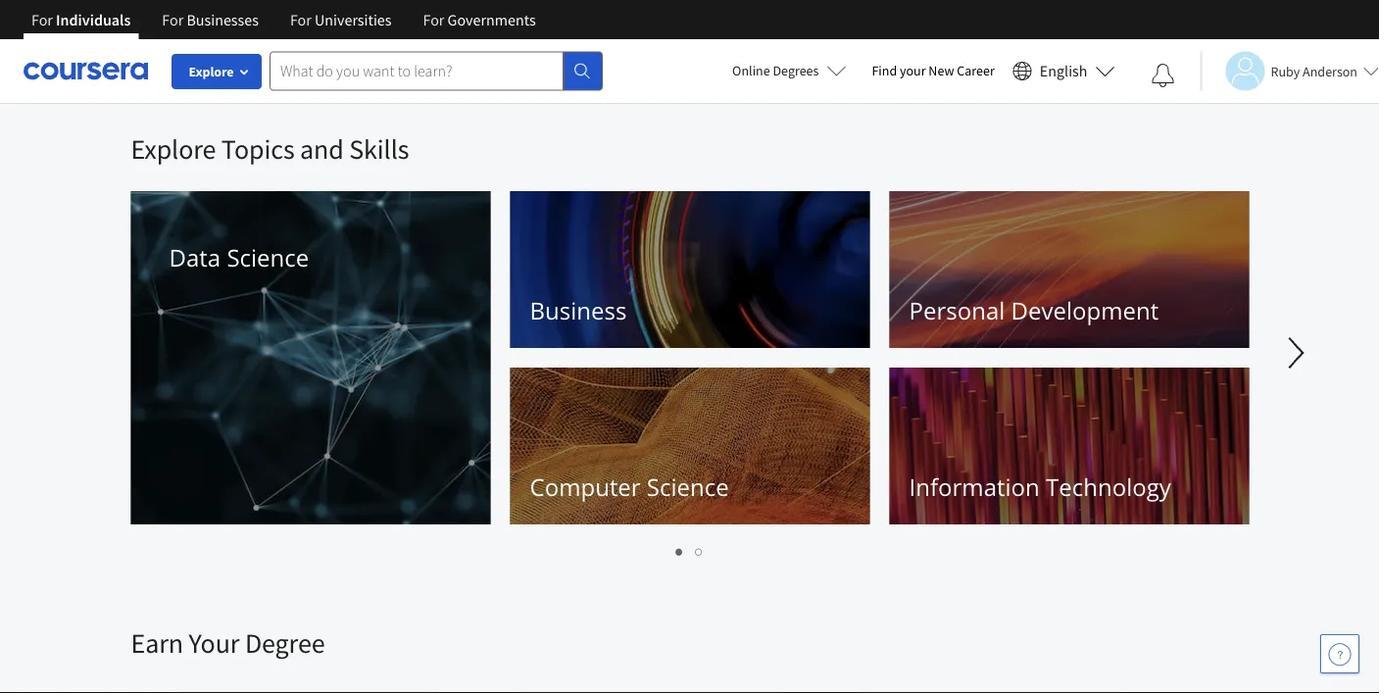 Task type: vqa. For each thing, say whether or not it's contained in the screenshot.
financial
no



Task type: locate. For each thing, give the bounding box(es) containing it.
for
[[31, 10, 53, 29], [162, 10, 184, 29], [290, 10, 312, 29], [423, 10, 444, 29]]

3 for from the left
[[290, 10, 312, 29]]

4 for from the left
[[423, 10, 444, 29]]

1 horizontal spatial science
[[647, 471, 729, 503]]

for for businesses
[[162, 10, 184, 29]]

individuals
[[56, 10, 131, 29]]

explore
[[189, 63, 234, 80], [131, 132, 216, 166]]

your
[[900, 62, 926, 79]]

earn your degree carousel element
[[131, 567, 1379, 693]]

online
[[732, 62, 770, 79]]

list inside explore topics and skills carousel element
[[131, 539, 1248, 562]]

science inside data science link
[[227, 242, 309, 274]]

for left universities
[[290, 10, 312, 29]]

personal development
[[909, 295, 1159, 326]]

1 vertical spatial explore
[[131, 132, 216, 166]]

earn
[[131, 626, 183, 660]]

explore inside popup button
[[189, 63, 234, 80]]

2 button
[[690, 539, 709, 562]]

information technology link
[[890, 368, 1249, 524]]

data science link
[[131, 191, 491, 524]]

governments
[[448, 10, 536, 29]]

computer science image
[[510, 368, 870, 524]]

for for universities
[[290, 10, 312, 29]]

list containing 1
[[131, 539, 1248, 562]]

data
[[169, 242, 221, 274]]

explore topics and skills carousel element
[[121, 104, 1379, 567]]

1
[[676, 541, 684, 560]]

information technology
[[909, 471, 1171, 503]]

for universities
[[290, 10, 392, 29]]

skills
[[349, 132, 409, 166]]

for for governments
[[423, 10, 444, 29]]

english
[[1040, 61, 1088, 81]]

business
[[530, 295, 627, 326]]

2 for from the left
[[162, 10, 184, 29]]

degrees
[[773, 62, 819, 79]]

for left individuals
[[31, 10, 53, 29]]

for left businesses at the top
[[162, 10, 184, 29]]

find your new career
[[872, 62, 995, 79]]

your
[[189, 626, 240, 660]]

science up 1
[[647, 471, 729, 503]]

1 for from the left
[[31, 10, 53, 29]]

show notifications image
[[1151, 64, 1175, 87]]

explore for explore
[[189, 63, 234, 80]]

personal
[[909, 295, 1005, 326]]

for up "what do you want to learn?" text field
[[423, 10, 444, 29]]

0 vertical spatial explore
[[189, 63, 234, 80]]

new
[[929, 62, 954, 79]]

list
[[131, 539, 1248, 562]]

development
[[1011, 295, 1159, 326]]

businesses
[[187, 10, 259, 29]]

business link
[[510, 191, 870, 348]]

for governments
[[423, 10, 536, 29]]

for for individuals
[[31, 10, 53, 29]]

explore left the topics
[[131, 132, 216, 166]]

ruby
[[1271, 62, 1300, 80]]

technology
[[1046, 471, 1171, 503]]

explore down for businesses on the left of page
[[189, 63, 234, 80]]

anderson
[[1303, 62, 1358, 80]]

business image
[[510, 191, 870, 348]]

science
[[227, 242, 309, 274], [647, 471, 729, 503]]

degree
[[245, 626, 325, 660]]

What do you want to learn? text field
[[270, 51, 564, 91]]

for individuals
[[31, 10, 131, 29]]

computer
[[530, 471, 641, 503]]

english button
[[1005, 39, 1123, 103]]

science inside computer science link
[[647, 471, 729, 503]]

2
[[696, 541, 703, 560]]

science right the data
[[227, 242, 309, 274]]

0 vertical spatial science
[[227, 242, 309, 274]]

banner navigation
[[16, 0, 552, 39]]

data science image
[[131, 191, 491, 524]]

1 vertical spatial science
[[647, 471, 729, 503]]

personal development link
[[890, 191, 1249, 348]]

None search field
[[270, 51, 603, 91]]

0 horizontal spatial science
[[227, 242, 309, 274]]



Task type: describe. For each thing, give the bounding box(es) containing it.
find your new career link
[[862, 59, 1005, 83]]

career
[[957, 62, 995, 79]]

ruby anderson button
[[1200, 51, 1379, 91]]

online degrees
[[732, 62, 819, 79]]

computer science
[[530, 471, 729, 503]]

find
[[872, 62, 897, 79]]

next slide image
[[1273, 329, 1320, 376]]

explore for explore topics and skills
[[131, 132, 216, 166]]

ruby anderson
[[1271, 62, 1358, 80]]

universities
[[315, 10, 392, 29]]

earn your degree
[[131, 626, 325, 660]]

for businesses
[[162, 10, 259, 29]]

science for computer science
[[647, 471, 729, 503]]

help center image
[[1328, 642, 1352, 666]]

online degrees button
[[717, 49, 862, 92]]

explore button
[[172, 54, 262, 89]]

explore topics and skills
[[131, 132, 409, 166]]

1 button
[[670, 539, 690, 562]]

coursera image
[[24, 55, 148, 87]]

and
[[300, 132, 344, 166]]

information technology image
[[890, 368, 1249, 524]]

science for data science
[[227, 242, 309, 274]]

personal development image
[[890, 191, 1249, 348]]

data science
[[169, 242, 309, 274]]

information
[[909, 471, 1040, 503]]

computer science link
[[510, 368, 870, 524]]

topics
[[221, 132, 295, 166]]



